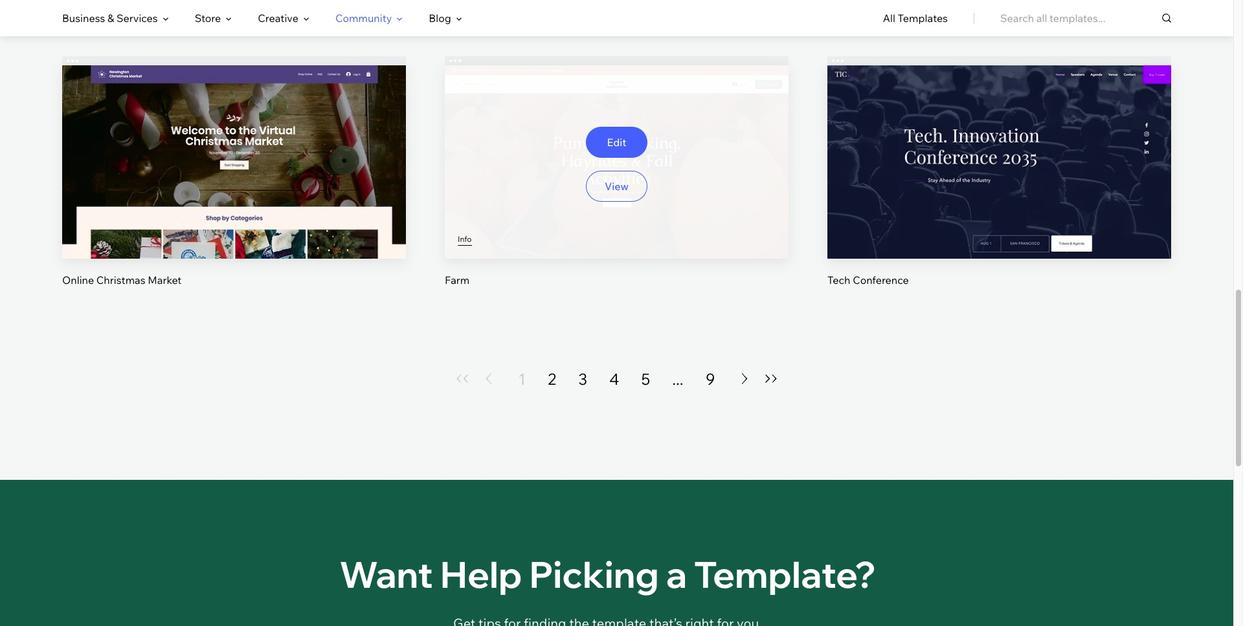 Task type: describe. For each thing, give the bounding box(es) containing it.
all templates link
[[883, 1, 948, 36]]

view for online christmas market
[[222, 180, 246, 193]]

picking
[[529, 552, 659, 597]]

view button for online christmas market
[[203, 171, 265, 202]]

edit for tech conference
[[990, 136, 1009, 149]]

bridal beauty salon
[[62, 14, 157, 27]]

view button inside farm group
[[586, 171, 647, 202]]

9
[[705, 370, 715, 389]]

christmas tree farm
[[827, 14, 927, 27]]

info button
[[458, 234, 472, 246]]

templates
[[898, 12, 948, 25]]

events website templates - tech conference image
[[827, 65, 1171, 259]]

tree
[[879, 14, 900, 27]]

2 link
[[548, 369, 556, 390]]

2
[[548, 370, 556, 389]]

salon
[[129, 14, 157, 27]]

online christmas market group
[[62, 56, 406, 287]]

tech conference
[[827, 274, 909, 287]]

edit button for tech conference
[[969, 127, 1030, 158]]

farm inside group
[[445, 274, 470, 287]]

holiday
[[445, 14, 481, 27]]

events website templates - online christmas market image
[[62, 65, 406, 259]]

9 link
[[705, 369, 715, 390]]

3
[[578, 370, 587, 389]]

&
[[107, 12, 114, 25]]

want help picking a template?
[[339, 552, 876, 597]]

community
[[335, 12, 392, 25]]

edit for online christmas market
[[224, 136, 244, 149]]

2 edit button from the left
[[586, 127, 647, 158]]

farm group
[[445, 56, 789, 287]]

store
[[195, 12, 221, 25]]

5 link
[[641, 369, 650, 390]]

christmas inside group
[[96, 274, 145, 287]]

tech conference group
[[827, 56, 1171, 287]]

a
[[666, 552, 687, 597]]

last page image
[[764, 375, 779, 383]]

template?
[[694, 552, 876, 597]]

want
[[339, 552, 433, 597]]

all templates
[[883, 12, 948, 25]]

bridal
[[62, 14, 90, 27]]

invitation
[[512, 14, 557, 27]]



Task type: vqa. For each thing, say whether or not it's contained in the screenshot.
bottommost CHRISTMAS
yes



Task type: locate. For each thing, give the bounding box(es) containing it.
online
[[62, 274, 94, 287]]

2 horizontal spatial edit
[[990, 136, 1009, 149]]

view for tech conference
[[987, 180, 1011, 193]]

2 horizontal spatial view button
[[969, 171, 1030, 202]]

help
[[440, 552, 522, 597]]

edit inside farm group
[[607, 136, 626, 149]]

view button
[[203, 171, 265, 202], [586, 171, 647, 202], [969, 171, 1030, 202]]

beauty
[[93, 14, 127, 27]]

3 edit from the left
[[990, 136, 1009, 149]]

0 horizontal spatial edit
[[224, 136, 244, 149]]

1 view button from the left
[[203, 171, 265, 202]]

blog
[[429, 12, 451, 25]]

all
[[883, 12, 895, 25]]

0 vertical spatial christmas
[[827, 14, 877, 27]]

2 horizontal spatial view
[[987, 180, 1011, 193]]

edit inside online christmas market group
[[224, 136, 244, 149]]

market
[[148, 274, 182, 287]]

2 horizontal spatial edit button
[[969, 127, 1030, 158]]

3 edit button from the left
[[969, 127, 1030, 158]]

1
[[518, 370, 526, 389]]

farm down info button
[[445, 274, 470, 287]]

1 vertical spatial farm
[[445, 274, 470, 287]]

christmas
[[827, 14, 877, 27], [96, 274, 145, 287]]

0 horizontal spatial christmas
[[96, 274, 145, 287]]

0 horizontal spatial view
[[222, 180, 246, 193]]

events website templates - farm image
[[445, 65, 789, 259]]

1 horizontal spatial edit button
[[586, 127, 647, 158]]

0 vertical spatial farm
[[902, 14, 927, 27]]

christmas left all
[[827, 14, 877, 27]]

2 edit from the left
[[607, 136, 626, 149]]

0 horizontal spatial view button
[[203, 171, 265, 202]]

edit button inside tech conference group
[[969, 127, 1030, 158]]

online christmas market
[[62, 274, 182, 287]]

1 horizontal spatial edit
[[607, 136, 626, 149]]

0 horizontal spatial edit button
[[203, 127, 265, 158]]

view inside farm group
[[605, 180, 629, 193]]

2 view from the left
[[605, 180, 629, 193]]

view inside online christmas market group
[[222, 180, 246, 193]]

Search search field
[[1000, 0, 1171, 36]]

farm
[[902, 14, 927, 27], [445, 274, 470, 287]]

services
[[117, 12, 158, 25]]

view inside tech conference group
[[987, 180, 1011, 193]]

view
[[222, 180, 246, 193], [605, 180, 629, 193], [987, 180, 1011, 193]]

1 horizontal spatial view button
[[586, 171, 647, 202]]

1 edit button from the left
[[203, 127, 265, 158]]

1 vertical spatial christmas
[[96, 274, 145, 287]]

3 link
[[578, 369, 587, 390]]

farm right tree
[[902, 14, 927, 27]]

edit inside tech conference group
[[990, 136, 1009, 149]]

3 view from the left
[[987, 180, 1011, 193]]

2 view button from the left
[[586, 171, 647, 202]]

conference
[[853, 274, 909, 287]]

tech
[[827, 274, 850, 287]]

view button for tech conference
[[969, 171, 1030, 202]]

1 horizontal spatial view
[[605, 180, 629, 193]]

0 horizontal spatial farm
[[445, 274, 470, 287]]

next page image
[[737, 374, 753, 385]]

view button inside tech conference group
[[969, 171, 1030, 202]]

1 horizontal spatial farm
[[902, 14, 927, 27]]

christmas right online
[[96, 274, 145, 287]]

4 link
[[609, 369, 619, 390]]

None search field
[[1000, 0, 1171, 36]]

edit
[[224, 136, 244, 149], [607, 136, 626, 149], [990, 136, 1009, 149]]

edit button
[[203, 127, 265, 158], [586, 127, 647, 158], [969, 127, 1030, 158]]

1 horizontal spatial christmas
[[827, 14, 877, 27]]

creative
[[258, 12, 298, 25]]

1 view from the left
[[222, 180, 246, 193]]

holiday party invitation
[[445, 14, 557, 27]]

...
[[672, 370, 683, 389]]

3 view button from the left
[[969, 171, 1030, 202]]

edit button inside online christmas market group
[[203, 127, 265, 158]]

edit button for online christmas market
[[203, 127, 265, 158]]

categories by subject element
[[62, 1, 462, 36]]

5
[[641, 370, 650, 389]]

categories. use the left and right arrow keys to navigate the menu element
[[0, 0, 1233, 36]]

business & services
[[62, 12, 158, 25]]

1 edit from the left
[[224, 136, 244, 149]]

party
[[484, 14, 509, 27]]

business
[[62, 12, 105, 25]]

info
[[458, 234, 472, 244]]

4
[[609, 370, 619, 389]]

view button inside online christmas market group
[[203, 171, 265, 202]]



